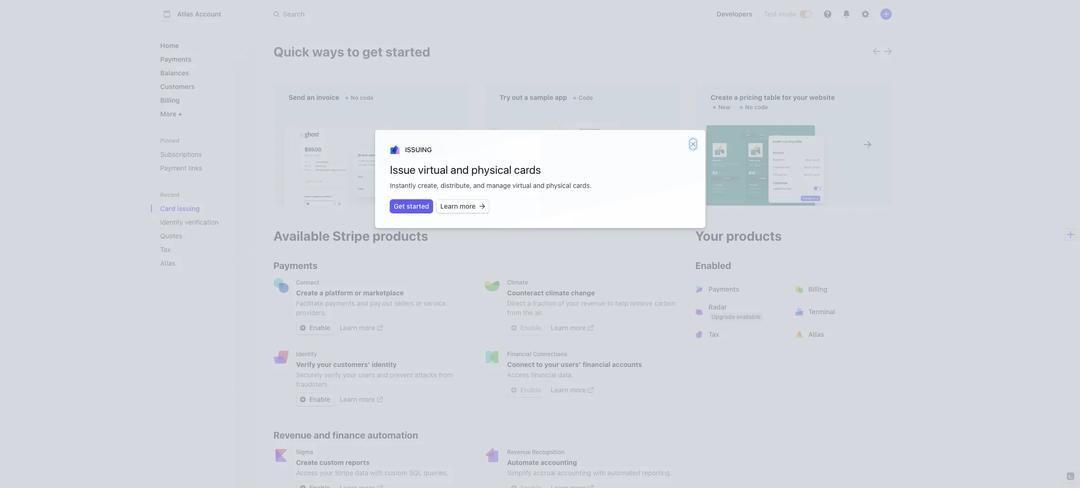 Task type: locate. For each thing, give the bounding box(es) containing it.
payments
[[160, 55, 192, 63], [273, 260, 318, 271], [709, 285, 739, 293]]

svg image
[[479, 204, 485, 210], [300, 326, 306, 331], [300, 397, 306, 403], [300, 486, 306, 489], [511, 486, 517, 489]]

identity for identity verify your customers' identity securely verify your users and prevent attacks from fraudsters.
[[296, 351, 317, 358]]

svg image down direct on the bottom left of the page
[[511, 326, 517, 331]]

enable link down fraudsters.
[[296, 394, 334, 407]]

get started
[[394, 202, 429, 210]]

revenue for revenue recognition automate accounting simplify accrual accounting with automated reporting.
[[507, 449, 531, 456]]

0 horizontal spatial billing
[[160, 96, 180, 104]]

tax link inside recent element
[[156, 242, 234, 258]]

0 horizontal spatial revenue
[[273, 430, 312, 441]]

cards
[[514, 163, 541, 176]]

tax down quotes
[[160, 246, 171, 254]]

payments up radar
[[709, 285, 739, 293]]

1 horizontal spatial revenue
[[507, 449, 531, 456]]

0 horizontal spatial from
[[439, 371, 453, 379]]

identity verification
[[160, 218, 219, 226]]

out
[[512, 93, 523, 101], [383, 300, 392, 308]]

atlas for "atlas" link to the left
[[160, 260, 175, 268]]

your right for
[[793, 93, 808, 101]]

your left data
[[320, 469, 333, 478]]

0 horizontal spatial financial
[[531, 371, 556, 379]]

enable button
[[507, 322, 545, 335], [507, 384, 545, 397]]

revenue up sigma
[[273, 430, 312, 441]]

or right platform
[[355, 289, 361, 297]]

svg image
[[511, 326, 517, 331], [511, 388, 517, 394]]

more for securely verify your users and prevent attacks from fraudsters.
[[359, 396, 375, 404]]

recent navigation links element
[[151, 191, 255, 271]]

pinned
[[160, 137, 179, 144]]

enable button down the
[[507, 322, 545, 335]]

physical left cards.
[[546, 182, 571, 190]]

1 vertical spatial access
[[296, 469, 318, 478]]

0 vertical spatial identity
[[160, 218, 183, 226]]

reports
[[345, 459, 369, 467]]

and inside connect create a platform or marketplace facilitate payments and pay out sellers or service providers.
[[357, 300, 368, 308]]

connect up facilitate
[[296, 279, 319, 286]]

2 svg image from the top
[[511, 388, 517, 394]]

toolbar
[[873, 47, 892, 56]]

0 horizontal spatial atlas
[[160, 260, 175, 268]]

payment links
[[160, 164, 202, 172]]

identity inside identity verify your customers' identity securely verify your users and prevent attacks from fraudsters.
[[296, 351, 317, 358]]

enabled
[[696, 260, 731, 271]]

to inside financial connections connect to your users' financial accounts access financial data.
[[536, 361, 543, 369]]

svg image down providers. on the left bottom of the page
[[300, 326, 306, 331]]

1 horizontal spatial with
[[593, 469, 606, 478]]

shift section content right image
[[884, 47, 892, 55]]

0 vertical spatial started
[[386, 44, 430, 59]]

learn more link down pay
[[340, 324, 383, 333]]

2 with from the left
[[593, 469, 606, 478]]

1 vertical spatial code
[[754, 104, 768, 111]]

stripe inside sigma create custom reports access your stripe data with custom sql queries.
[[335, 469, 353, 478]]

recognition
[[532, 449, 565, 456]]

billing link
[[156, 92, 247, 108], [790, 278, 892, 301]]

1 svg image from the top
[[511, 326, 517, 331]]

0 horizontal spatial with
[[370, 469, 383, 478]]

atlas inside recent element
[[160, 260, 175, 268]]

terminal link
[[790, 301, 892, 324]]

with left automated
[[593, 469, 606, 478]]

identity for identity verification
[[160, 218, 183, 226]]

enable button for access financial data.
[[507, 384, 545, 397]]

1 horizontal spatial access
[[507, 371, 529, 379]]

more for facilitate payments and pay out sellers or service providers.
[[359, 324, 375, 332]]

for
[[782, 93, 791, 101]]

0 vertical spatial from
[[507, 309, 521, 317]]

create down sigma
[[296, 459, 318, 467]]

access down financial
[[507, 371, 529, 379]]

no down pricing
[[745, 104, 753, 111]]

your down customers'
[[343, 371, 356, 379]]

learn more link for facilitate payments and pay out sellers or service providers.
[[340, 324, 383, 333]]

1 vertical spatial identity
[[296, 351, 317, 358]]

enable link down providers. on the left bottom of the page
[[296, 322, 334, 335]]

fraudsters.
[[296, 381, 329, 389]]

more for access financial data.
[[570, 386, 586, 394]]

1 enable button from the top
[[507, 322, 545, 335]]

learn more down the of
[[551, 324, 586, 332]]

from down direct on the bottom left of the page
[[507, 309, 521, 317]]

1 enable link from the top
[[296, 322, 334, 335]]

connect
[[296, 279, 319, 286], [507, 361, 535, 369]]

0 vertical spatial atlas
[[177, 10, 193, 18]]

virtual down cards
[[512, 182, 531, 190]]

create up facilitate
[[296, 289, 318, 297]]

users
[[358, 371, 375, 379]]

1 vertical spatial enable button
[[507, 384, 545, 397]]

enable
[[309, 324, 330, 332], [520, 324, 541, 332], [520, 386, 541, 394], [309, 396, 330, 404]]

create up new
[[711, 93, 732, 101]]

more down 'revenue'
[[570, 324, 586, 332]]

learn more link down data.
[[551, 386, 594, 395]]

air.
[[535, 309, 544, 317]]

revenue inside revenue recognition automate accounting simplify accrual accounting with automated reporting.
[[507, 449, 531, 456]]

1 horizontal spatial from
[[507, 309, 521, 317]]

climate
[[545, 289, 569, 297]]

carbon
[[654, 300, 676, 308]]

your down connections
[[544, 361, 559, 369]]

create,
[[418, 182, 439, 190]]

payments
[[325, 300, 355, 308]]

0 vertical spatial access
[[507, 371, 529, 379]]

to left get
[[347, 44, 360, 59]]

svg image for facilitate payments and pay out sellers or service providers.
[[300, 326, 306, 331]]

atlas account
[[177, 10, 221, 18]]

1 vertical spatial revenue
[[507, 449, 531, 456]]

1 vertical spatial accounting
[[557, 469, 591, 478]]

1 horizontal spatial atlas
[[177, 10, 193, 18]]

payments link up radar upgrade available
[[690, 278, 792, 301]]

tax link down available
[[690, 324, 792, 346]]

code
[[360, 94, 374, 101], [754, 104, 768, 111]]

custom left reports
[[320, 459, 344, 467]]

accounting right accrual
[[557, 469, 591, 478]]

sql
[[409, 469, 422, 478]]

svg image down simplify
[[511, 486, 517, 489]]

2 vertical spatial atlas
[[809, 331, 824, 339]]

0 horizontal spatial no code
[[351, 94, 374, 101]]

svg image down financial
[[511, 388, 517, 394]]

home link
[[156, 38, 247, 53]]

enable down fraudsters.
[[309, 396, 330, 404]]

1 vertical spatial stripe
[[335, 469, 353, 478]]

website
[[809, 93, 835, 101]]

1 horizontal spatial atlas link
[[790, 324, 892, 346]]

remove
[[630, 300, 653, 308]]

started right 'get'
[[407, 202, 429, 210]]

access inside financial connections connect to your users' financial accounts access financial data.
[[507, 371, 529, 379]]

recent element
[[151, 201, 255, 271]]

1 vertical spatial started
[[407, 202, 429, 210]]

billing link up "terminal"
[[790, 278, 892, 301]]

0 horizontal spatial billing link
[[156, 92, 247, 108]]

0 vertical spatial financial
[[583, 361, 610, 369]]

accounts
[[612, 361, 642, 369]]

1 vertical spatial or
[[416, 300, 422, 308]]

your
[[793, 93, 808, 101], [566, 300, 579, 308], [317, 361, 332, 369], [544, 361, 559, 369], [343, 371, 356, 379], [320, 469, 333, 478]]

quick
[[273, 44, 309, 59]]

0 vertical spatial to
[[347, 44, 360, 59]]

and left finance
[[314, 430, 330, 441]]

0 vertical spatial physical
[[471, 163, 512, 176]]

enable for facilitate payments and pay out sellers or service providers.'s enable link
[[309, 324, 330, 332]]

learn more down payments
[[340, 324, 375, 332]]

1 horizontal spatial no
[[745, 104, 753, 111]]

billing
[[160, 96, 180, 104], [809, 285, 828, 293]]

a up the
[[527, 300, 531, 308]]

1 horizontal spatial products
[[726, 228, 782, 244]]

payments down available
[[273, 260, 318, 271]]

0 vertical spatial no
[[351, 94, 358, 101]]

more down data.
[[570, 386, 586, 394]]

issuing
[[177, 205, 200, 213]]

and up distribute,
[[451, 163, 469, 176]]

1 horizontal spatial no code
[[745, 104, 768, 111]]

svg image down sigma
[[300, 486, 306, 489]]

and inside identity verify your customers' identity securely verify your users and prevent attacks from fraudsters.
[[377, 371, 388, 379]]

an
[[307, 93, 315, 101]]

learn for direct a fraction of your revenue to help remove carbon from the air.
[[551, 324, 568, 332]]

out right try
[[512, 93, 523, 101]]

1 horizontal spatial connect
[[507, 361, 535, 369]]

learn more down the users
[[340, 396, 375, 404]]

1 vertical spatial from
[[439, 371, 453, 379]]

0 vertical spatial code
[[360, 94, 374, 101]]

learn more
[[440, 202, 476, 210], [340, 324, 375, 332], [551, 324, 586, 332], [551, 386, 586, 394], [340, 396, 375, 404]]

or right sellers
[[416, 300, 422, 308]]

0 vertical spatial stripe
[[332, 228, 370, 244]]

0 vertical spatial billing
[[160, 96, 180, 104]]

2 vertical spatial create
[[296, 459, 318, 467]]

0 horizontal spatial out
[[383, 300, 392, 308]]

or
[[355, 289, 361, 297], [416, 300, 422, 308]]

identity up verify at the left bottom
[[296, 351, 317, 358]]

svg image down fraudsters.
[[300, 397, 306, 403]]

1 vertical spatial connect
[[507, 361, 535, 369]]

learn more for direct a fraction of your revenue to help remove carbon from the air.
[[551, 324, 586, 332]]

quotes link
[[156, 228, 234, 244]]

connections
[[533, 351, 567, 358]]

code for send an invoice
[[360, 94, 374, 101]]

no code down pricing
[[745, 104, 768, 111]]

2 enable link from the top
[[296, 394, 334, 407]]

products down 'get'
[[373, 228, 428, 244]]

0 horizontal spatial virtual
[[418, 163, 448, 176]]

billing inside core navigation links 'element'
[[160, 96, 180, 104]]

no
[[351, 94, 358, 101], [745, 104, 753, 111]]

customers'
[[333, 361, 370, 369]]

learn more down data.
[[551, 386, 586, 394]]

1 vertical spatial svg image
[[511, 388, 517, 394]]

tax down upgrade
[[709, 331, 720, 339]]

try out a sample app
[[500, 93, 567, 101]]

learn for access financial data.
[[551, 386, 568, 394]]

1 vertical spatial create
[[296, 289, 318, 297]]

automate
[[507, 459, 539, 467]]

learn down verify on the left bottom of the page
[[340, 396, 357, 404]]

direct
[[507, 300, 526, 308]]

atlas down "terminal"
[[809, 331, 824, 339]]

no code right invoice
[[351, 94, 374, 101]]

customers
[[160, 83, 195, 91]]

more
[[460, 202, 476, 210], [359, 324, 375, 332], [570, 324, 586, 332], [570, 386, 586, 394], [359, 396, 375, 404]]

your right the of
[[566, 300, 579, 308]]

and left pay
[[357, 300, 368, 308]]

providers.
[[296, 309, 327, 317]]

atlas link down quotes link
[[156, 256, 234, 271]]

products
[[373, 228, 428, 244], [726, 228, 782, 244]]

payments up balances
[[160, 55, 192, 63]]

revenue
[[273, 430, 312, 441], [507, 449, 531, 456]]

more button
[[156, 106, 247, 122]]

0 horizontal spatial code
[[360, 94, 374, 101]]

started inside button
[[407, 202, 429, 210]]

atlas down quotes
[[160, 260, 175, 268]]

1 vertical spatial billing
[[809, 285, 828, 293]]

1 with from the left
[[370, 469, 383, 478]]

products right your
[[726, 228, 782, 244]]

identity inside recent element
[[160, 218, 183, 226]]

and down identity
[[377, 371, 388, 379]]

enable for access financial data.'s enable button
[[520, 386, 541, 394]]

enable button down financial
[[507, 384, 545, 397]]

0 horizontal spatial products
[[373, 228, 428, 244]]

access down sigma
[[296, 469, 318, 478]]

2 vertical spatial to
[[536, 361, 543, 369]]

financial down connections
[[531, 371, 556, 379]]

no for new
[[745, 104, 753, 111]]

0 vertical spatial svg image
[[511, 326, 517, 331]]

0 vertical spatial tax link
[[156, 242, 234, 258]]

a left pricing
[[734, 93, 738, 101]]

no code
[[351, 94, 374, 101], [745, 104, 768, 111]]

enable down the
[[520, 324, 541, 332]]

1 vertical spatial tax
[[709, 331, 720, 339]]

no code for new
[[745, 104, 768, 111]]

identity up quotes
[[160, 218, 183, 226]]

0 vertical spatial out
[[512, 93, 523, 101]]

enable down financial
[[520, 386, 541, 394]]

2 enable button from the top
[[507, 384, 545, 397]]

billing link down balances link
[[156, 92, 247, 108]]

atlas left account
[[177, 10, 193, 18]]

1 vertical spatial atlas link
[[790, 324, 892, 346]]

create inside sigma create custom reports access your stripe data with custom sql queries.
[[296, 459, 318, 467]]

automation
[[367, 430, 418, 441]]

0 vertical spatial payments link
[[156, 51, 247, 67]]

queries.
[[424, 469, 448, 478]]

create inside connect create a platform or marketplace facilitate payments and pay out sellers or service providers.
[[296, 289, 318, 297]]

learn down payments
[[340, 324, 357, 332]]

atlas inside button
[[177, 10, 193, 18]]

0 horizontal spatial no
[[351, 94, 358, 101]]

0 horizontal spatial custom
[[320, 459, 344, 467]]

payment links link
[[156, 160, 247, 176]]

learn down data.
[[551, 386, 568, 394]]

1 horizontal spatial code
[[754, 104, 768, 111]]

0 vertical spatial payments
[[160, 55, 192, 63]]

1 horizontal spatial virtual
[[512, 182, 531, 190]]

custom left sql
[[385, 469, 407, 478]]

create a pricing table for your website
[[711, 93, 835, 101]]

1 horizontal spatial payments link
[[690, 278, 792, 301]]

enable link
[[296, 322, 334, 335], [296, 394, 334, 407]]

sigma
[[296, 449, 313, 456]]

0 vertical spatial or
[[355, 289, 361, 297]]

code down pricing
[[754, 104, 768, 111]]

billing up "terminal"
[[809, 285, 828, 293]]

identity verify your customers' identity securely verify your users and prevent attacks from fraudsters.
[[296, 351, 453, 389]]

0 horizontal spatial connect
[[296, 279, 319, 286]]

1 horizontal spatial identity
[[296, 351, 317, 358]]

0 horizontal spatial access
[[296, 469, 318, 478]]

a up facilitate
[[320, 289, 323, 297]]

prevent
[[390, 371, 413, 379]]

2 horizontal spatial to
[[607, 300, 613, 308]]

1 horizontal spatial or
[[416, 300, 422, 308]]

code right invoice
[[360, 94, 374, 101]]

connect inside connect create a platform or marketplace facilitate payments and pay out sellers or service providers.
[[296, 279, 319, 286]]

a inside 'climate counteract climate change direct a fraction of your revenue to help remove carbon from the air.'
[[527, 300, 531, 308]]

0 horizontal spatial identity
[[160, 218, 183, 226]]

0 vertical spatial enable link
[[296, 322, 334, 335]]

0 vertical spatial atlas link
[[156, 256, 234, 271]]

your up verify on the left bottom of the page
[[317, 361, 332, 369]]

and down cards
[[533, 182, 545, 190]]

virtual up create,
[[418, 163, 448, 176]]

a
[[524, 93, 528, 101], [734, 93, 738, 101], [320, 289, 323, 297], [527, 300, 531, 308]]

radar
[[709, 303, 727, 311]]

with inside revenue recognition automate accounting simplify accrual accounting with automated reporting.
[[593, 469, 606, 478]]

with right data
[[370, 469, 383, 478]]

revenue for revenue and finance automation
[[273, 430, 312, 441]]

2 vertical spatial payments
[[709, 285, 739, 293]]

learn more link for access financial data.
[[551, 386, 594, 395]]

to left help
[[607, 300, 613, 308]]

1 vertical spatial out
[[383, 300, 392, 308]]

financial
[[507, 351, 531, 358]]

enable down providers. on the left bottom of the page
[[309, 324, 330, 332]]

revenue up automate
[[507, 449, 531, 456]]

started
[[386, 44, 430, 59], [407, 202, 429, 210]]

more down the users
[[359, 396, 375, 404]]

1 horizontal spatial financial
[[583, 361, 610, 369]]

2 horizontal spatial payments
[[709, 285, 739, 293]]

connect down financial
[[507, 361, 535, 369]]

from inside identity verify your customers' identity securely verify your users and prevent attacks from fraudsters.
[[439, 371, 453, 379]]

learn down the of
[[551, 324, 568, 332]]

more down pay
[[359, 324, 375, 332]]

0 vertical spatial enable button
[[507, 322, 545, 335]]

subscriptions
[[160, 151, 202, 159]]

1 horizontal spatial payments
[[273, 260, 318, 271]]

from
[[507, 309, 521, 317], [439, 371, 453, 379]]

atlas
[[177, 10, 193, 18], [160, 260, 175, 268], [809, 331, 824, 339]]

1 vertical spatial no
[[745, 104, 753, 111]]

billing up more on the left top of page
[[160, 96, 180, 104]]

financial connections connect to your users' financial accounts access financial data.
[[507, 351, 642, 379]]

attacks
[[415, 371, 437, 379]]

pinned element
[[156, 147, 247, 176]]

create for revenue and finance automation
[[296, 459, 318, 467]]

tax link down "identity verification" link
[[156, 242, 234, 258]]

virtual
[[418, 163, 448, 176], [512, 182, 531, 190]]

1 horizontal spatial to
[[536, 361, 543, 369]]

payments link up customers link
[[156, 51, 247, 67]]

1 vertical spatial custom
[[385, 469, 407, 478]]

0 vertical spatial no code
[[351, 94, 374, 101]]

1 vertical spatial enable link
[[296, 394, 334, 407]]

learn for securely verify your users and prevent attacks from fraudsters.
[[340, 396, 357, 404]]

and
[[451, 163, 469, 176], [473, 182, 485, 190], [533, 182, 545, 190], [357, 300, 368, 308], [377, 371, 388, 379], [314, 430, 330, 441]]

0 horizontal spatial tax
[[160, 246, 171, 254]]

facilitate
[[296, 300, 323, 308]]

1 vertical spatial billing link
[[790, 278, 892, 301]]



Task type: vqa. For each thing, say whether or not it's contained in the screenshot.
the "Revenue" to the right
yes



Task type: describe. For each thing, give the bounding box(es) containing it.
links
[[188, 164, 202, 172]]

fraction
[[533, 300, 556, 308]]

data
[[355, 469, 368, 478]]

climate counteract climate change direct a fraction of your revenue to help remove carbon from the air.
[[507, 279, 676, 317]]

recent
[[160, 192, 180, 199]]

1 horizontal spatial billing
[[809, 285, 828, 293]]

test
[[764, 10, 777, 18]]

table
[[764, 93, 780, 101]]

users'
[[561, 361, 581, 369]]

learn more link for securely verify your users and prevent attacks from fraudsters.
[[340, 395, 383, 405]]

2 horizontal spatial atlas
[[809, 331, 824, 339]]

learn more link down distribute,
[[437, 200, 489, 213]]

balances link
[[156, 65, 247, 81]]

identity
[[372, 361, 397, 369]]

1 vertical spatial financial
[[531, 371, 556, 379]]

payments inside core navigation links 'element'
[[160, 55, 192, 63]]

to inside 'climate counteract climate change direct a fraction of your revenue to help remove carbon from the air.'
[[607, 300, 613, 308]]

finance
[[332, 430, 365, 441]]

radar upgrade available
[[709, 303, 761, 321]]

upgrade
[[712, 314, 735, 321]]

try
[[500, 93, 510, 101]]

enable for securely verify your users and prevent attacks from fraudsters.'s enable link
[[309, 396, 330, 404]]

card
[[160, 205, 175, 213]]

instantly
[[390, 182, 416, 190]]

developers
[[717, 10, 752, 18]]

identity verification link
[[156, 215, 234, 230]]

0 vertical spatial billing link
[[156, 92, 247, 108]]

the
[[523, 309, 533, 317]]

cards.
[[573, 182, 592, 190]]

new
[[718, 104, 730, 111]]

securely
[[296, 371, 323, 379]]

1 vertical spatial virtual
[[512, 182, 531, 190]]

0 horizontal spatial physical
[[471, 163, 512, 176]]

card issuing
[[160, 205, 200, 213]]

svg image for direct a fraction of your revenue to help remove carbon from the air.
[[511, 326, 517, 331]]

learn more for facilitate payments and pay out sellers or service providers.
[[340, 324, 375, 332]]

verify
[[324, 371, 341, 379]]

more for direct a fraction of your revenue to help remove carbon from the air.
[[570, 324, 586, 332]]

marketplace
[[363, 289, 404, 297]]

your products
[[696, 228, 782, 244]]

1 products from the left
[[373, 228, 428, 244]]

revenue recognition automate accounting simplify accrual accounting with automated reporting.
[[507, 449, 672, 478]]

0 horizontal spatial payments link
[[156, 51, 247, 67]]

svg image for access your stripe data with custom sql queries.
[[300, 486, 306, 489]]

platform
[[325, 289, 353, 297]]

payment
[[160, 164, 187, 172]]

revenue and finance automation
[[273, 430, 418, 441]]

your inside financial connections connect to your users' financial accounts access financial data.
[[544, 361, 559, 369]]

issue virtual and physical cards
[[390, 163, 541, 176]]

pricing
[[740, 93, 762, 101]]

available stripe products
[[273, 228, 428, 244]]

subscriptions link
[[156, 147, 247, 162]]

1 horizontal spatial out
[[512, 93, 523, 101]]

a inside connect create a platform or marketplace facilitate payments and pay out sellers or service providers.
[[320, 289, 323, 297]]

your inside 'climate counteract climate change direct a fraction of your revenue to help remove carbon from the air.'
[[566, 300, 579, 308]]

learn more for securely verify your users and prevent attacks from fraudsters.
[[340, 396, 375, 404]]

quotes
[[160, 232, 182, 240]]

1 vertical spatial physical
[[546, 182, 571, 190]]

your
[[696, 228, 724, 244]]

developers link
[[713, 7, 756, 22]]

no code for send an invoice
[[351, 94, 374, 101]]

balances
[[160, 69, 189, 77]]

enable button for direct a fraction of your revenue to help remove carbon from the air.
[[507, 322, 545, 335]]

help
[[615, 300, 628, 308]]

distribute,
[[441, 182, 472, 190]]

tax inside recent element
[[160, 246, 171, 254]]

data.
[[558, 371, 573, 379]]

instantly create, distribute, and manage virtual and physical cards.
[[390, 182, 592, 190]]

send an invoice
[[289, 93, 339, 101]]

0 horizontal spatial or
[[355, 289, 361, 297]]

reporting.
[[642, 469, 672, 478]]

svg image down 'instantly create, distribute, and manage virtual and physical cards.'
[[479, 204, 485, 210]]

pinned navigation links element
[[156, 137, 247, 176]]

0 horizontal spatial atlas link
[[156, 256, 234, 271]]

sellers
[[394, 300, 414, 308]]

climate
[[507, 279, 528, 286]]

svg image for securely verify your users and prevent attacks from fraudsters.
[[300, 397, 306, 403]]

0 vertical spatial custom
[[320, 459, 344, 467]]

0 vertical spatial create
[[711, 93, 732, 101]]

accrual
[[533, 469, 556, 478]]

more down distribute,
[[460, 202, 476, 210]]

access inside sigma create custom reports access your stripe data with custom sql queries.
[[296, 469, 318, 478]]

your inside sigma create custom reports access your stripe data with custom sql queries.
[[320, 469, 333, 478]]

verification
[[185, 218, 219, 226]]

test mode
[[764, 10, 796, 18]]

learn more down distribute,
[[440, 202, 476, 210]]

with inside sigma create custom reports access your stripe data with custom sql queries.
[[370, 469, 383, 478]]

get started button
[[390, 200, 433, 213]]

create for payments
[[296, 289, 318, 297]]

from inside 'climate counteract climate change direct a fraction of your revenue to help remove carbon from the air.'
[[507, 309, 521, 317]]

1 vertical spatial tax link
[[690, 324, 792, 346]]

1 horizontal spatial tax
[[709, 331, 720, 339]]

get
[[394, 202, 405, 210]]

mode
[[779, 10, 796, 18]]

1 horizontal spatial billing link
[[790, 278, 892, 301]]

1 horizontal spatial custom
[[385, 469, 407, 478]]

learn more for access financial data.
[[551, 386, 586, 394]]

learn for facilitate payments and pay out sellers or service providers.
[[340, 324, 357, 332]]

get
[[362, 44, 383, 59]]

atlas for atlas account
[[177, 10, 193, 18]]

issuing
[[405, 146, 432, 154]]

learn more link for direct a fraction of your revenue to help remove carbon from the air.
[[551, 324, 594, 333]]

code for new
[[754, 104, 768, 111]]

and left manage at the left of the page
[[473, 182, 485, 190]]

available
[[737, 314, 761, 321]]

invoice
[[316, 93, 339, 101]]

available
[[273, 228, 330, 244]]

enable link for securely verify your users and prevent attacks from fraudsters.
[[296, 394, 334, 407]]

core navigation links element
[[156, 38, 247, 122]]

out inside connect create a platform or marketplace facilitate payments and pay out sellers or service providers.
[[383, 300, 392, 308]]

connect inside financial connections connect to your users' financial accounts access financial data.
[[507, 361, 535, 369]]

home
[[160, 42, 179, 50]]

2 products from the left
[[726, 228, 782, 244]]

issue
[[390, 163, 416, 176]]

revenue
[[581, 300, 606, 308]]

enable for enable button for direct a fraction of your revenue to help remove carbon from the air.
[[520, 324, 541, 332]]

automated
[[607, 469, 640, 478]]

service
[[424, 300, 446, 308]]

atlas account button
[[160, 8, 231, 21]]

customers link
[[156, 79, 247, 94]]

card issuing link
[[156, 201, 234, 217]]

counteract
[[507, 289, 544, 297]]

0 vertical spatial accounting
[[541, 459, 577, 467]]

0 vertical spatial virtual
[[418, 163, 448, 176]]

shift section content left image
[[873, 47, 880, 55]]

Search search field
[[268, 5, 534, 23]]

enable link for facilitate payments and pay out sellers or service providers.
[[296, 322, 334, 335]]

learn down distribute,
[[440, 202, 458, 210]]

sigma create custom reports access your stripe data with custom sql queries.
[[296, 449, 448, 478]]

no for send an invoice
[[351, 94, 358, 101]]

connect create a platform or marketplace facilitate payments and pay out sellers or service providers.
[[296, 279, 446, 317]]

manage
[[486, 182, 511, 190]]

app
[[555, 93, 567, 101]]

a left sample
[[524, 93, 528, 101]]

simplify
[[507, 469, 531, 478]]

svg image for access financial data.
[[511, 388, 517, 394]]



